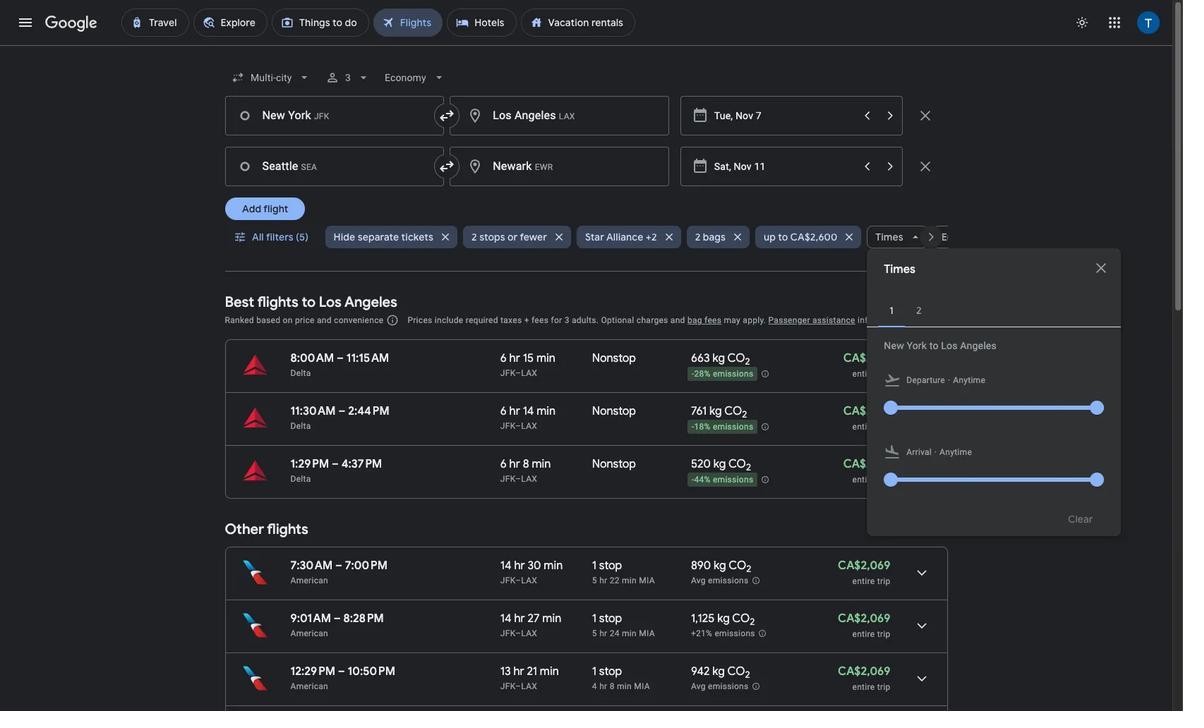 Task type: vqa. For each thing, say whether or not it's contained in the screenshot.


Task type: locate. For each thing, give the bounding box(es) containing it.
6 for 6 hr 8 min
[[501, 458, 507, 472]]

2 bags
[[695, 231, 726, 244]]

14 left 30
[[501, 559, 512, 573]]

5 entire from the top
[[853, 630, 875, 640]]

Departure time: 1:29 PM. text field
[[291, 458, 329, 472]]

ca$2,069 entire trip up ca$2,069 text box
[[838, 559, 891, 587]]

jfk down total duration 6 hr 8 min. element
[[501, 475, 516, 484]]

1 vertical spatial 1
[[592, 612, 597, 626]]

entire for 761
[[853, 422, 875, 432]]

6
[[501, 352, 507, 366], [501, 405, 507, 419], [501, 458, 507, 472]]

1 vertical spatial stop
[[599, 612, 622, 626]]

0 vertical spatial nonstop
[[592, 352, 636, 366]]

kg for 942
[[713, 665, 725, 679]]

times left next icon
[[876, 231, 904, 244]]

2 2113 canadian dollars text field from the top
[[844, 458, 891, 472]]

hr inside 6 hr 8 min jfk – lax
[[510, 458, 520, 472]]

delta down 11:30 am
[[291, 422, 311, 431]]

– left 11:15 am text box
[[337, 352, 344, 366]]

6 trip from the top
[[878, 683, 891, 693]]

0 vertical spatial 5
[[592, 576, 597, 586]]

0 vertical spatial 1 stop flight. element
[[592, 559, 622, 576]]

mia inside 1 stop 5 hr 24 min mia
[[639, 629, 655, 639]]

american inside the 7:30 am – 7:00 pm american
[[291, 576, 328, 586]]

1 stop flight. element up 4
[[592, 665, 622, 681]]

2 stop from the top
[[599, 612, 622, 626]]

1 stop from the top
[[599, 559, 622, 573]]

1 vertical spatial ca$2,069
[[838, 612, 891, 626]]

min for 6 hr 8 min
[[532, 458, 551, 472]]

5 inside 1 stop 5 hr 22 min mia
[[592, 576, 597, 586]]

3 ca$2,113 from the top
[[844, 458, 891, 472]]

0 vertical spatial 3
[[345, 72, 351, 83]]

– inside "9:01 am – 8:28 pm american"
[[334, 612, 341, 626]]

- for 520
[[692, 475, 695, 485]]

0 vertical spatial ca$2,113
[[844, 352, 891, 366]]

to inside 'popup button'
[[778, 231, 788, 244]]

0 vertical spatial 1
[[592, 559, 597, 573]]

- down 520
[[692, 475, 695, 485]]

min inside 1 stop 4 hr 8 min mia
[[617, 682, 632, 692]]

co inside '663 kg co 2'
[[728, 352, 745, 366]]

nonstop flight. element for 6 hr 8 min
[[592, 458, 636, 474]]

0 horizontal spatial to
[[302, 294, 316, 311]]

total duration 13 hr 21 min. element
[[501, 665, 592, 681]]

1 vertical spatial los
[[941, 340, 958, 352]]

0 vertical spatial 8
[[523, 458, 529, 472]]

1:29 pm
[[291, 458, 329, 472]]

13
[[501, 665, 511, 679]]

co up -28% emissions
[[728, 352, 745, 366]]

lax for 8
[[521, 475, 537, 484]]

avg down 942 at the right bottom of the page
[[691, 682, 706, 692]]

0 horizontal spatial 8
[[523, 458, 529, 472]]

delta inside 1:29 pm – 4:37 pm delta
[[291, 475, 311, 484]]

1 avg emissions from the top
[[691, 576, 749, 586]]

avg for 890
[[691, 576, 706, 586]]

american down 9:01 am
[[291, 629, 328, 639]]

-
[[692, 369, 695, 379], [692, 422, 695, 432], [692, 475, 695, 485]]

emissions down '663 kg co 2'
[[713, 369, 754, 379]]

2 ca$2,113 from the top
[[844, 405, 891, 419]]

ca$2,069 entire trip up 2069 canadian dollars text field on the right of page
[[838, 612, 891, 640]]

to for best flights to los angeles
[[302, 294, 316, 311]]

entire for 890
[[853, 577, 875, 587]]

2 and from the left
[[671, 316, 685, 326]]

1 vertical spatial 2113 canadian dollars text field
[[844, 458, 891, 472]]

learn more about ranking image
[[387, 314, 399, 327]]

2 entire from the top
[[853, 422, 875, 432]]

2 inside 1,125 kg co 2
[[750, 617, 755, 629]]

24
[[610, 629, 620, 639]]

price
[[295, 316, 315, 326]]

1 6 from the top
[[501, 352, 507, 366]]

1
[[592, 559, 597, 573], [592, 612, 597, 626], [592, 665, 597, 679]]

leaves john f. kennedy international airport at 8:00 am on tuesday, november 7 and arrives at los angeles international airport at 11:15 am on tuesday, november 7. element
[[291, 352, 389, 366]]

2 nonstop from the top
[[592, 405, 636, 419]]

entire
[[853, 369, 875, 379], [853, 422, 875, 432], [853, 475, 875, 485], [853, 577, 875, 587], [853, 630, 875, 640], [853, 683, 875, 693]]

6 inside 6 hr 14 min jfk – lax
[[501, 405, 507, 419]]

2 vertical spatial 1 stop flight. element
[[592, 665, 622, 681]]

trip for 942
[[878, 683, 891, 693]]

1 vertical spatial avg
[[691, 682, 706, 692]]

co for 663
[[728, 352, 745, 366]]

lax down 21
[[521, 682, 537, 692]]

kg up +21% emissions
[[718, 612, 730, 626]]

1 vertical spatial mia
[[639, 629, 655, 639]]

2 1 from the top
[[592, 612, 597, 626]]

1 up the layover (1 of 1) is a 5 hr 24 min layover at miami international airport in miami. element
[[592, 612, 597, 626]]

to up price
[[302, 294, 316, 311]]

1 vertical spatial 14
[[501, 559, 512, 573]]

6 inside 6 hr 8 min jfk – lax
[[501, 458, 507, 472]]

anytime for departure
[[953, 376, 986, 386]]

trip
[[878, 369, 891, 379], [878, 422, 891, 432], [878, 475, 891, 485], [878, 577, 891, 587], [878, 630, 891, 640], [878, 683, 891, 693]]

min down 6 hr 15 min jfk – lax
[[537, 405, 556, 419]]

jfk inside 6 hr 15 min jfk – lax
[[501, 369, 516, 379]]

los inside 'search box'
[[941, 340, 958, 352]]

0 horizontal spatial angeles
[[345, 294, 398, 311]]

stop inside 1 stop 5 hr 22 min mia
[[599, 559, 622, 573]]

hr left 21
[[514, 665, 524, 679]]

hr left 27
[[514, 612, 525, 626]]

2 right 890 at the right of the page
[[747, 564, 752, 576]]

min right 22
[[622, 576, 637, 586]]

lax down 30
[[521, 576, 537, 586]]

jfk inside 14 hr 27 min jfk – lax
[[501, 629, 516, 639]]

lax for 27
[[521, 629, 537, 639]]

1 horizontal spatial angeles
[[961, 340, 997, 352]]

2 avg from the top
[[691, 682, 706, 692]]

1 vertical spatial 1 stop flight. element
[[592, 612, 622, 628]]

lax inside 14 hr 27 min jfk – lax
[[521, 629, 537, 639]]

kg inside '663 kg co 2'
[[713, 352, 725, 366]]

– left 2:44 pm text box
[[339, 405, 346, 419]]

hr down 6 hr 14 min jfk – lax
[[510, 458, 520, 472]]

3 nonstop flight. element from the top
[[592, 458, 636, 474]]

1 nonstop flight. element from the top
[[592, 352, 636, 368]]

min inside 1 stop 5 hr 24 min mia
[[622, 629, 637, 639]]

leaves john f. kennedy international airport at 7:30 am on tuesday, november 7 and arrives at los angeles international airport at 7:00 pm on tuesday, november 7. element
[[291, 559, 388, 573]]

times inside times popup button
[[876, 231, 904, 244]]

– down total duration 13 hr 21 min. element
[[516, 682, 521, 692]]

3 entire from the top
[[853, 475, 875, 485]]

4 jfk from the top
[[501, 576, 516, 586]]

1 jfk from the top
[[501, 369, 516, 379]]

2 vertical spatial ca$2,069
[[838, 665, 891, 679]]

lax down 15
[[521, 369, 537, 379]]

2 up +21% emissions
[[750, 617, 755, 629]]

trip for 663
[[878, 369, 891, 379]]

1 ca$2,069 entire trip from the top
[[838, 559, 891, 587]]

mia inside 1 stop 4 hr 8 min mia
[[634, 682, 650, 692]]

8 right 4
[[610, 682, 615, 692]]

1 vertical spatial ca$2,113 entire trip
[[844, 405, 891, 432]]

2069 Canadian dollars text field
[[838, 559, 891, 573]]

3 ca$2,069 from the top
[[838, 665, 891, 679]]

kg for 1,125
[[718, 612, 730, 626]]

2 up -18% emissions
[[742, 409, 747, 421]]

american down departure time: 12:29 pm. text field
[[291, 682, 328, 692]]

hr left 22
[[600, 576, 608, 586]]

2 vertical spatial to
[[930, 340, 939, 352]]

2 swap origin and destination. image from the top
[[439, 158, 456, 175]]

hr inside 6 hr 14 min jfk – lax
[[510, 405, 520, 419]]

kg right 890 at the right of the page
[[714, 559, 726, 573]]

0 vertical spatial 2113 canadian dollars text field
[[844, 352, 891, 366]]

2 vertical spatial nonstop
[[592, 458, 636, 472]]

2 ca$2,069 from the top
[[838, 612, 891, 626]]

lax for 15
[[521, 369, 537, 379]]

1 avg from the top
[[691, 576, 706, 586]]

delta down 8:00 am
[[291, 369, 311, 379]]

ca$2,069 entire trip left "flight details. leaves john f. kennedy international airport at 12:29 pm on tuesday, november 7 and arrives at los angeles international airport at 10:50 pm on tuesday, november 7." icon
[[838, 665, 891, 693]]

1 american from the top
[[291, 576, 328, 586]]

2 delta from the top
[[291, 422, 311, 431]]

0 vertical spatial 6
[[501, 352, 507, 366]]

and left bag
[[671, 316, 685, 326]]

– inside 14 hr 27 min jfk – lax
[[516, 629, 521, 639]]

1 vertical spatial 6
[[501, 405, 507, 419]]

lax inside '13 hr 21 min jfk – lax'
[[521, 682, 537, 692]]

hr inside 1 stop 5 hr 22 min mia
[[600, 576, 608, 586]]

2 horizontal spatial to
[[930, 340, 939, 352]]

add flight
[[242, 203, 288, 215]]

– inside 1:29 pm – 4:37 pm delta
[[332, 458, 339, 472]]

4:37 pm
[[342, 458, 382, 472]]

Arrival time: 7:00 PM. text field
[[345, 559, 388, 573]]

2 6 from the top
[[501, 405, 507, 419]]

- down 761
[[692, 422, 695, 432]]

None search field
[[225, 61, 1122, 537]]

3 stop from the top
[[599, 665, 622, 679]]

5 jfk from the top
[[501, 629, 516, 639]]

ca$2,069 down 2069 canadian dollars text box
[[838, 612, 891, 626]]

1 stop flight. element up 22
[[592, 559, 622, 576]]

6 left 15
[[501, 352, 507, 366]]

3 trip from the top
[[878, 475, 891, 485]]

co inside 761 kg co 2
[[725, 405, 742, 419]]

york
[[907, 340, 927, 352]]

lax down 27
[[521, 629, 537, 639]]

6 for 6 hr 15 min
[[501, 352, 507, 366]]

mia inside 1 stop 5 hr 22 min mia
[[639, 576, 655, 586]]

delta inside 8:00 am – 11:15 am delta
[[291, 369, 311, 379]]

other flights
[[225, 521, 308, 539]]

– right 7:30 am text box
[[335, 559, 342, 573]]

anytime
[[953, 376, 986, 386], [940, 448, 972, 458]]

min inside '13 hr 21 min jfk – lax'
[[540, 665, 559, 679]]

1 vertical spatial avg emissions
[[691, 682, 749, 692]]

14 inside the 14 hr 30 min jfk – lax
[[501, 559, 512, 573]]

1 vertical spatial anytime
[[940, 448, 972, 458]]

0 vertical spatial angeles
[[345, 294, 398, 311]]

delta down 1:29 pm
[[291, 475, 311, 484]]

kg inside 890 kg co 2
[[714, 559, 726, 573]]

14 left 27
[[501, 612, 512, 626]]

1 horizontal spatial 8
[[610, 682, 615, 692]]

2 1 stop flight. element from the top
[[592, 612, 622, 628]]

mia right 4
[[634, 682, 650, 692]]

leaves john f. kennedy international airport at 9:01 am on tuesday, november 7 and arrives at los angeles international airport at 8:28 pm on tuesday, november 7. element
[[291, 612, 384, 626]]

3 jfk from the top
[[501, 475, 516, 484]]

5 trip from the top
[[878, 630, 891, 640]]

min right 24 on the right bottom of page
[[622, 629, 637, 639]]

1 5 from the top
[[592, 576, 597, 586]]

14 down 6 hr 15 min jfk – lax
[[523, 405, 534, 419]]

– inside the 7:30 am – 7:00 pm american
[[335, 559, 342, 573]]

jfk inside 6 hr 14 min jfk – lax
[[501, 422, 516, 431]]

2 trip from the top
[[878, 422, 891, 432]]

3 delta from the top
[[291, 475, 311, 484]]

anytime right the arrival
[[940, 448, 972, 458]]

entire for 942
[[853, 683, 875, 693]]

2 vertical spatial stop
[[599, 665, 622, 679]]

1 1 from the top
[[592, 559, 597, 573]]

stop up layover (1 of 1) is a 4 hr 8 min layover at miami international airport in miami. element
[[599, 665, 622, 679]]

min for 13 hr 21 min
[[540, 665, 559, 679]]

ca$2,069 entire trip for 1,125
[[838, 612, 891, 640]]

kg right 761
[[710, 405, 722, 419]]

alliance
[[607, 231, 644, 244]]

ca$2,069 for 1,125
[[838, 612, 891, 626]]

hr inside '13 hr 21 min jfk – lax'
[[514, 665, 524, 679]]

890 kg co 2
[[691, 559, 752, 576]]

1 vertical spatial angeles
[[961, 340, 997, 352]]

angeles for best flights to los angeles
[[345, 294, 398, 311]]

1 stop flight. element
[[592, 559, 622, 576], [592, 612, 622, 628], [592, 665, 622, 681]]

kg for 663
[[713, 352, 725, 366]]

hr left 15
[[510, 352, 520, 366]]

all filters (5)
[[252, 231, 308, 244]]

lax
[[521, 369, 537, 379], [521, 422, 537, 431], [521, 475, 537, 484], [521, 576, 537, 586], [521, 629, 537, 639], [521, 682, 537, 692]]

 image inside 'search box'
[[948, 374, 951, 388]]

and right price
[[317, 316, 332, 326]]

12:29 pm
[[291, 665, 335, 679]]

trip for 890
[[878, 577, 891, 587]]

1 ca$2,069 from the top
[[838, 559, 891, 573]]

min right 27
[[543, 612, 562, 626]]

0 vertical spatial stop
[[599, 559, 622, 573]]

jfk down 13
[[501, 682, 516, 692]]

Arrival time: 2:44 PM. text field
[[348, 405, 390, 419]]

stop up 24 on the right bottom of page
[[599, 612, 622, 626]]

1 vertical spatial delta
[[291, 422, 311, 431]]

2 avg emissions from the top
[[691, 682, 749, 692]]

1 stop 5 hr 22 min mia
[[592, 559, 655, 586]]

min for 6 hr 14 min
[[537, 405, 556, 419]]

1,125 kg co 2
[[691, 612, 755, 629]]

jfk down total duration 14 hr 30 min. "element"
[[501, 576, 516, 586]]

1 lax from the top
[[521, 369, 537, 379]]

11:30 am
[[291, 405, 336, 419]]

1 and from the left
[[317, 316, 332, 326]]

1 vertical spatial 8
[[610, 682, 615, 692]]

3 american from the top
[[291, 682, 328, 692]]

2 american from the top
[[291, 629, 328, 639]]

1 vertical spatial to
[[302, 294, 316, 311]]

6 entire from the top
[[853, 683, 875, 693]]

9:01 am
[[291, 612, 331, 626]]

8:00 am – 11:15 am delta
[[291, 352, 389, 379]]

Departure text field
[[715, 97, 855, 135]]

– right 1:29 pm
[[332, 458, 339, 472]]

2 vertical spatial mia
[[634, 682, 650, 692]]

– inside 6 hr 14 min jfk – lax
[[516, 422, 521, 431]]

2 vertical spatial ca$2,113
[[844, 458, 891, 472]]

kg inside 761 kg co 2
[[710, 405, 722, 419]]

2 vertical spatial 14
[[501, 612, 512, 626]]

hr for 14 hr 27 min
[[514, 612, 525, 626]]

2 lax from the top
[[521, 422, 537, 431]]

3 lax from the top
[[521, 475, 537, 484]]

0 vertical spatial nonstop flight. element
[[592, 352, 636, 368]]

entire for 663
[[853, 369, 875, 379]]

trip for 520
[[878, 475, 891, 485]]

1 horizontal spatial and
[[671, 316, 685, 326]]

 image
[[948, 374, 951, 388]]

2113 Canadian dollars text field
[[844, 405, 891, 419]]

3 6 from the top
[[501, 458, 507, 472]]

0 vertical spatial avg
[[691, 576, 706, 586]]

lax for 21
[[521, 682, 537, 692]]

2113 canadian dollars text field down sort
[[844, 352, 891, 366]]

filters
[[266, 231, 293, 244]]

kg inside 942 kg co 2
[[713, 665, 725, 679]]

lax inside 6 hr 15 min jfk – lax
[[521, 369, 537, 379]]

1 vertical spatial flights
[[267, 521, 308, 539]]

 image
[[935, 446, 937, 460]]

los up ranked based on price and convenience on the left top of page
[[319, 294, 342, 311]]

0 vertical spatial anytime
[[953, 376, 986, 386]]

american inside "9:01 am – 8:28 pm american"
[[291, 629, 328, 639]]

1 inside 1 stop 5 hr 24 min mia
[[592, 612, 597, 626]]

lax inside 6 hr 14 min jfk – lax
[[521, 422, 537, 431]]

1 inside 1 stop 4 hr 8 min mia
[[592, 665, 597, 679]]

2 vertical spatial 6
[[501, 458, 507, 472]]

hr right 4
[[600, 682, 608, 692]]

4 trip from the top
[[878, 577, 891, 587]]

2069 Canadian dollars text field
[[838, 665, 891, 679]]

co inside 890 kg co 2
[[729, 559, 747, 573]]

Arrival time: 4:37 PM. text field
[[342, 458, 382, 472]]

3 ca$2,069 entire trip from the top
[[838, 665, 891, 693]]

min right 30
[[544, 559, 563, 573]]

2 inside 890 kg co 2
[[747, 564, 752, 576]]

up
[[764, 231, 776, 244]]

– down total duration 6 hr 14 min. 'element'
[[516, 422, 521, 431]]

0 vertical spatial american
[[291, 576, 328, 586]]

0 vertical spatial -
[[692, 369, 695, 379]]

Departure text field
[[715, 148, 855, 186]]

6 down 6 hr 15 min jfk – lax
[[501, 405, 507, 419]]

stop inside 1 stop 4 hr 8 min mia
[[599, 665, 622, 679]]

4 lax from the top
[[521, 576, 537, 586]]

kg up -28% emissions
[[713, 352, 725, 366]]

1 vertical spatial american
[[291, 629, 328, 639]]

main content
[[225, 283, 948, 712]]

co for 520
[[729, 458, 746, 472]]

0 vertical spatial delta
[[291, 369, 311, 379]]

– inside 6 hr 15 min jfk – lax
[[516, 369, 521, 379]]

stop for 13 hr 21 min
[[599, 665, 622, 679]]

hr
[[510, 352, 520, 366], [510, 405, 520, 419], [510, 458, 520, 472], [514, 559, 525, 573], [600, 576, 608, 586], [514, 612, 525, 626], [600, 629, 608, 639], [514, 665, 524, 679], [600, 682, 608, 692]]

american inside the 12:29 pm – 10:50 pm american
[[291, 682, 328, 692]]

ca$2,113 entire trip for 761
[[844, 405, 891, 432]]

2 - from the top
[[692, 422, 695, 432]]

stop inside 1 stop 5 hr 24 min mia
[[599, 612, 622, 626]]

2113 canadian dollars text field for 520
[[844, 458, 891, 472]]

1 ca$2,113 entire trip from the top
[[844, 352, 891, 379]]

ca$2,113 entire trip for 520
[[844, 458, 891, 485]]

hide
[[334, 231, 355, 244]]

11:30 am – 2:44 pm delta
[[291, 405, 390, 431]]

28%
[[695, 369, 711, 379]]

mia right 22
[[639, 576, 655, 586]]

close dialog image
[[1093, 260, 1110, 277]]

and
[[317, 316, 332, 326], [671, 316, 685, 326]]

– left 8:28 pm
[[334, 612, 341, 626]]

3 ca$2,113 entire trip from the top
[[844, 458, 891, 485]]

2 for 942
[[745, 670, 750, 682]]

4 entire from the top
[[853, 577, 875, 587]]

emissions down 890 kg co 2
[[708, 576, 749, 586]]

7:30 am
[[291, 559, 333, 573]]

2 ca$2,113 entire trip from the top
[[844, 405, 891, 432]]

min inside 6 hr 15 min jfk – lax
[[537, 352, 556, 366]]

hr for 13 hr 21 min
[[514, 665, 524, 679]]

hr inside 1 stop 4 hr 8 min mia
[[600, 682, 608, 692]]

3 - from the top
[[692, 475, 695, 485]]

3 nonstop from the top
[[592, 458, 636, 472]]

emissions
[[713, 369, 754, 379], [713, 422, 754, 432], [713, 475, 754, 485], [708, 576, 749, 586], [715, 629, 755, 639], [708, 682, 749, 692]]

1 horizontal spatial to
[[778, 231, 788, 244]]

1 horizontal spatial 3
[[565, 316, 570, 326]]

2 up -28% emissions
[[745, 356, 750, 368]]

0 vertical spatial times
[[876, 231, 904, 244]]

2 inside '663 kg co 2'
[[745, 356, 750, 368]]

ca$2,069 for 942
[[838, 665, 891, 679]]

1,125
[[691, 612, 715, 626]]

0 horizontal spatial fees
[[532, 316, 549, 326]]

1 delta from the top
[[291, 369, 311, 379]]

co inside 1,125 kg co 2
[[733, 612, 750, 626]]

5 inside 1 stop 5 hr 24 min mia
[[592, 629, 597, 639]]

kg inside 1,125 kg co 2
[[718, 612, 730, 626]]

2 jfk from the top
[[501, 422, 516, 431]]

2 bags button
[[687, 220, 750, 254]]

2 vertical spatial ca$2,113 entire trip
[[844, 458, 891, 485]]

american for 9:01 am
[[291, 629, 328, 639]]

3 1 stop flight. element from the top
[[592, 665, 622, 681]]

1 inside 1 stop 5 hr 22 min mia
[[592, 559, 597, 573]]

min right 15
[[537, 352, 556, 366]]

flight details. leaves john f. kennedy international airport at 9:01 am on tuesday, november 7 and arrives at los angeles international airport at 8:28 pm on tuesday, november 7. image
[[905, 609, 939, 643]]

2 ca$2,069 entire trip from the top
[[838, 612, 891, 640]]

3 1 from the top
[[592, 665, 597, 679]]

0 vertical spatial swap origin and destination. image
[[439, 107, 456, 124]]

jfk inside '13 hr 21 min jfk – lax'
[[501, 682, 516, 692]]

22
[[610, 576, 620, 586]]

0 vertical spatial ca$2,069
[[838, 559, 891, 573]]

– down total duration 6 hr 8 min. element
[[516, 475, 521, 484]]

ca$2,113 entire trip for 663
[[844, 352, 891, 379]]

14 inside 14 hr 27 min jfk – lax
[[501, 612, 512, 626]]

stop for 14 hr 30 min
[[599, 559, 622, 573]]

lax inside the 14 hr 30 min jfk – lax
[[521, 576, 537, 586]]

nonstop flight. element
[[592, 352, 636, 368], [592, 405, 636, 421], [592, 458, 636, 474]]

1 fees from the left
[[532, 316, 549, 326]]

Arrival time: 11:15 AM. text field
[[347, 352, 389, 366]]

min inside the 14 hr 30 min jfk – lax
[[544, 559, 563, 573]]

4
[[592, 682, 597, 692]]

star alliance +2 button
[[577, 220, 681, 254]]

6 inside 6 hr 15 min jfk – lax
[[501, 352, 507, 366]]

jfk up 13
[[501, 629, 516, 639]]

1 swap origin and destination. image from the top
[[439, 107, 456, 124]]

2113 canadian dollars text field down ca$2,113 text field
[[844, 458, 891, 472]]

kg right 942 at the right bottom of the page
[[713, 665, 725, 679]]

None text field
[[450, 96, 669, 136]]

american down 7:30 am text box
[[291, 576, 328, 586]]

1 vertical spatial swap origin and destination. image
[[439, 158, 456, 175]]

1 stop flight. element for 13 hr 21 min
[[592, 665, 622, 681]]

2 for 761
[[742, 409, 747, 421]]

co up -44% emissions
[[729, 458, 746, 472]]

up to ca$2,600 button
[[756, 220, 862, 254]]

jfk inside the 14 hr 30 min jfk – lax
[[501, 576, 516, 586]]

1 1 stop flight. element from the top
[[592, 559, 622, 576]]

entire for 1,125
[[853, 630, 875, 640]]

layover (1 of 1) is a 5 hr 22 min layover at miami international airport in miami. element
[[592, 576, 684, 587]]

1 trip from the top
[[878, 369, 891, 379]]

hr inside 6 hr 15 min jfk – lax
[[510, 352, 520, 366]]

ca$2,113 entire trip
[[844, 352, 891, 379], [844, 405, 891, 432], [844, 458, 891, 485]]

1 vertical spatial 5
[[592, 629, 597, 639]]

0 vertical spatial flights
[[257, 294, 299, 311]]

– down total duration 6 hr 15 min. element
[[516, 369, 521, 379]]

american
[[291, 576, 328, 586], [291, 629, 328, 639], [291, 682, 328, 692]]

2 vertical spatial 1
[[592, 665, 597, 679]]

0 horizontal spatial and
[[317, 316, 332, 326]]

anytime for arrival
[[940, 448, 972, 458]]

times button
[[867, 220, 928, 254]]

1 ca$2,113 from the top
[[844, 352, 891, 366]]

0 vertical spatial ca$2,069 entire trip
[[838, 559, 891, 587]]

5
[[592, 576, 597, 586], [592, 629, 597, 639]]

jfk inside 6 hr 8 min jfk – lax
[[501, 475, 516, 484]]

co inside 520 kg co 2
[[729, 458, 746, 472]]

flight details. leaves john f. kennedy international airport at 12:29 pm on tuesday, november 7 and arrives at los angeles international airport at 10:50 pm on tuesday, november 7. image
[[905, 662, 939, 696]]

1 vertical spatial ca$2,113
[[844, 405, 891, 419]]

2 nonstop flight. element from the top
[[592, 405, 636, 421]]

min inside 14 hr 27 min jfk – lax
[[543, 612, 562, 626]]

14 for 30
[[501, 559, 512, 573]]

delta inside 11:30 am – 2:44 pm delta
[[291, 422, 311, 431]]

5 lax from the top
[[521, 629, 537, 639]]

jfk for 13 hr 21 min
[[501, 682, 516, 692]]

to right "up"
[[778, 231, 788, 244]]

2 vertical spatial delta
[[291, 475, 311, 484]]

0 horizontal spatial 3
[[345, 72, 351, 83]]

swap origin and destination. image for departure text field
[[439, 107, 456, 124]]

emissions down 1,125 kg co 2
[[715, 629, 755, 639]]

trip for 761
[[878, 422, 891, 432]]

hr for 6 hr 8 min
[[510, 458, 520, 472]]

1 vertical spatial nonstop flight. element
[[592, 405, 636, 421]]

942
[[691, 665, 710, 679]]

0 vertical spatial 14
[[523, 405, 534, 419]]

flights
[[257, 294, 299, 311], [267, 521, 308, 539]]

6 down 6 hr 14 min jfk – lax
[[501, 458, 507, 472]]

8
[[523, 458, 529, 472], [610, 682, 615, 692]]

based
[[256, 316, 281, 326]]

1 stop flight. element up 24 on the right bottom of page
[[592, 612, 622, 628]]

Arrival time: 10:50 PM. text field
[[348, 665, 395, 679]]

hr inside the 14 hr 30 min jfk – lax
[[514, 559, 525, 573]]

ca$2,069 for 890
[[838, 559, 891, 573]]

hr inside 14 hr 27 min jfk – lax
[[514, 612, 525, 626]]

1 vertical spatial times
[[884, 263, 916, 277]]

2 up -44% emissions
[[746, 462, 751, 474]]

1 horizontal spatial fees
[[705, 316, 722, 326]]

1 for 14 hr 27 min
[[592, 612, 597, 626]]

co right 890 at the right of the page
[[729, 559, 747, 573]]

angeles for new york to los angeles
[[961, 340, 997, 352]]

hr left 24 on the right bottom of page
[[600, 629, 608, 639]]

co inside 942 kg co 2
[[728, 665, 745, 679]]

1 up layover (1 of 1) is a 5 hr 22 min layover at miami international airport in miami. element
[[592, 559, 597, 573]]

2 right 942 at the right bottom of the page
[[745, 670, 750, 682]]

0 vertical spatial to
[[778, 231, 788, 244]]

2
[[472, 231, 477, 244], [695, 231, 701, 244], [745, 356, 750, 368], [742, 409, 747, 421], [746, 462, 751, 474], [747, 564, 752, 576], [750, 617, 755, 629], [745, 670, 750, 682]]

co right 942 at the right bottom of the page
[[728, 665, 745, 679]]

avg emissions down 942 kg co 2
[[691, 682, 749, 692]]

kg inside 520 kg co 2
[[714, 458, 726, 472]]

2 vertical spatial nonstop flight. element
[[592, 458, 636, 474]]

times down times popup button
[[884, 263, 916, 277]]

jfk for 6 hr 14 min
[[501, 422, 516, 431]]

2 inside 520 kg co 2
[[746, 462, 751, 474]]

None field
[[225, 65, 317, 90], [379, 65, 452, 90], [225, 65, 317, 90], [379, 65, 452, 90]]

2 for 1,125
[[750, 617, 755, 629]]

5 left 24 on the right bottom of page
[[592, 629, 597, 639]]

min inside 6 hr 14 min jfk – lax
[[537, 405, 556, 419]]

change appearance image
[[1066, 6, 1099, 40]]

jfk down total duration 6 hr 15 min. element
[[501, 369, 516, 379]]

emissions button
[[933, 226, 1012, 249]]

0 vertical spatial mia
[[639, 576, 655, 586]]

2 vertical spatial ca$2,069 entire trip
[[838, 665, 891, 693]]

2113 Canadian dollars text field
[[844, 352, 891, 366], [844, 458, 891, 472]]

1 vertical spatial -
[[692, 422, 695, 432]]

1 horizontal spatial los
[[941, 340, 958, 352]]

assistance
[[813, 316, 856, 326]]

8 down 6 hr 14 min jfk – lax
[[523, 458, 529, 472]]

1 entire from the top
[[853, 369, 875, 379]]

swap origin and destination. image for departure text box
[[439, 158, 456, 175]]

fees
[[532, 316, 549, 326], [705, 316, 722, 326]]

2 5 from the top
[[592, 629, 597, 639]]

1 vertical spatial ca$2,069 entire trip
[[838, 612, 891, 640]]

los right york
[[941, 340, 958, 352]]

min inside 6 hr 8 min jfk – lax
[[532, 458, 551, 472]]

swap origin and destination. image
[[439, 107, 456, 124], [439, 158, 456, 175]]

2 vertical spatial -
[[692, 475, 695, 485]]

min inside 1 stop 5 hr 22 min mia
[[622, 576, 637, 586]]

2 inside 761 kg co 2
[[742, 409, 747, 421]]

6 jfk from the top
[[501, 682, 516, 692]]

lax inside 6 hr 8 min jfk – lax
[[521, 475, 537, 484]]

6 lax from the top
[[521, 682, 537, 692]]

add
[[242, 203, 261, 215]]

0 horizontal spatial los
[[319, 294, 342, 311]]

0 vertical spatial avg emissions
[[691, 576, 749, 586]]

– down 'total duration 14 hr 27 min.' element
[[516, 629, 521, 639]]

2 inside 942 kg co 2
[[745, 670, 750, 682]]

0 vertical spatial ca$2,113 entire trip
[[844, 352, 891, 379]]

– inside 11:30 am – 2:44 pm delta
[[339, 405, 346, 419]]

kg
[[713, 352, 725, 366], [710, 405, 722, 419], [714, 458, 726, 472], [714, 559, 726, 573], [718, 612, 730, 626], [713, 665, 725, 679]]

1 nonstop from the top
[[592, 352, 636, 366]]

0 vertical spatial los
[[319, 294, 342, 311]]

None text field
[[225, 96, 444, 136], [225, 147, 444, 186], [450, 147, 669, 186], [225, 96, 444, 136], [225, 147, 444, 186], [450, 147, 669, 186]]

passenger assistance button
[[769, 316, 856, 326]]

avg emissions
[[691, 576, 749, 586], [691, 682, 749, 692]]

american for 12:29 pm
[[291, 682, 328, 692]]

co up +21% emissions
[[733, 612, 750, 626]]

los for flights
[[319, 294, 342, 311]]

nonstop
[[592, 352, 636, 366], [592, 405, 636, 419], [592, 458, 636, 472]]

main content containing best flights to los angeles
[[225, 283, 948, 712]]

entire for 520
[[853, 475, 875, 485]]

1 vertical spatial nonstop
[[592, 405, 636, 419]]

hr left 30
[[514, 559, 525, 573]]

co up -18% emissions
[[725, 405, 742, 419]]

sort
[[889, 314, 909, 326]]

1 - from the top
[[692, 369, 695, 379]]

- for 663
[[692, 369, 695, 379]]

2 vertical spatial american
[[291, 682, 328, 692]]

1 2113 canadian dollars text field from the top
[[844, 352, 891, 366]]

2 for 520
[[746, 462, 751, 474]]

star alliance +2
[[585, 231, 657, 244]]

3
[[345, 72, 351, 83], [565, 316, 570, 326]]

angeles
[[345, 294, 398, 311], [961, 340, 997, 352]]

1 up 4
[[592, 665, 597, 679]]



Task type: describe. For each thing, give the bounding box(es) containing it.
2 left bags
[[695, 231, 701, 244]]

nonstop flight. element for 6 hr 14 min
[[592, 405, 636, 421]]

1 for 14 hr 30 min
[[592, 559, 597, 573]]

apply.
[[743, 316, 766, 326]]

+21%
[[691, 629, 713, 639]]

5 for 14 hr 27 min
[[592, 629, 597, 639]]

mia for 942
[[634, 682, 650, 692]]

new
[[884, 340, 904, 352]]

on
[[283, 316, 293, 326]]

stops
[[480, 231, 505, 244]]

all filters (5) button
[[225, 220, 320, 254]]

emissions down 520 kg co 2
[[713, 475, 754, 485]]

taxes
[[501, 316, 522, 326]]

3 button
[[320, 61, 376, 95]]

total duration 14 hr 30 min. element
[[501, 559, 592, 576]]

charges
[[637, 316, 668, 326]]

10:50 pm
[[348, 665, 395, 679]]

1 for 13 hr 21 min
[[592, 665, 597, 679]]

adults.
[[572, 316, 599, 326]]

6 hr 14 min jfk – lax
[[501, 405, 556, 431]]

optional
[[601, 316, 635, 326]]

1 vertical spatial 3
[[565, 316, 570, 326]]

leaves john f. kennedy international airport at 12:29 pm on tuesday, november 7 and arrives at los angeles international airport at 10:50 pm on tuesday, november 7. element
[[291, 665, 395, 679]]

bags
[[703, 231, 726, 244]]

avg for 942
[[691, 682, 706, 692]]

- for 761
[[692, 422, 695, 432]]

flights for other
[[267, 521, 308, 539]]

7:30 am – 7:00 pm american
[[291, 559, 388, 586]]

+21% emissions
[[691, 629, 755, 639]]

total duration 6 hr 8 min. element
[[501, 458, 592, 474]]

761
[[691, 405, 707, 419]]

delta for 11:30 am
[[291, 422, 311, 431]]

-44% emissions
[[692, 475, 754, 485]]

flight
[[263, 203, 288, 215]]

ca$2,113 for 520
[[844, 458, 891, 472]]

co for 890
[[729, 559, 747, 573]]

emissions down 942 kg co 2
[[708, 682, 749, 692]]

hr for 6 hr 14 min
[[510, 405, 520, 419]]

2 for 890
[[747, 564, 752, 576]]

min for 14 hr 30 min
[[544, 559, 563, 573]]

kg for 761
[[710, 405, 722, 419]]

departure
[[907, 376, 945, 386]]

hr for 14 hr 30 min
[[514, 559, 525, 573]]

663
[[691, 352, 710, 366]]

bag fees button
[[688, 316, 722, 326]]

Departure time: 7:30 AM. text field
[[291, 559, 333, 573]]

may
[[724, 316, 741, 326]]

flights for best
[[257, 294, 299, 311]]

up to ca$2,600
[[764, 231, 838, 244]]

1 stop flight. element for 14 hr 27 min
[[592, 612, 622, 628]]

add flight button
[[225, 198, 305, 220]]

ranked based on price and convenience
[[225, 316, 384, 326]]

– inside '13 hr 21 min jfk – lax'
[[516, 682, 521, 692]]

avg emissions for 942
[[691, 682, 749, 692]]

6 hr 15 min jfk – lax
[[501, 352, 556, 379]]

-28% emissions
[[692, 369, 754, 379]]

emissions down 761 kg co 2
[[713, 422, 754, 432]]

(5)
[[296, 231, 308, 244]]

8 inside 1 stop 4 hr 8 min mia
[[610, 682, 615, 692]]

hide separate tickets button
[[325, 220, 458, 254]]

44%
[[695, 475, 711, 485]]

kg for 520
[[714, 458, 726, 472]]

6 for 6 hr 14 min
[[501, 405, 507, 419]]

942 kg co 2
[[691, 665, 750, 682]]

ca$2,069 entire trip for 942
[[838, 665, 891, 693]]

8:28 pm
[[344, 612, 384, 626]]

– inside the 14 hr 30 min jfk – lax
[[516, 576, 521, 586]]

delta for 8:00 am
[[291, 369, 311, 379]]

15
[[523, 352, 534, 366]]

– inside the 12:29 pm – 10:50 pm american
[[338, 665, 345, 679]]

sort by:
[[889, 314, 925, 326]]

2113 canadian dollars text field for 663
[[844, 352, 891, 366]]

convenience
[[334, 316, 384, 326]]

Departure time: 8:00 AM. text field
[[291, 352, 334, 366]]

remove flight from new york to los angeles on tue, nov 7 image
[[917, 107, 934, 124]]

delta for 1:29 pm
[[291, 475, 311, 484]]

14 hr 30 min jfk – lax
[[501, 559, 563, 586]]

Departure time: 11:30 AM. text field
[[291, 405, 336, 419]]

co for 761
[[725, 405, 742, 419]]

prices
[[408, 316, 433, 326]]

total duration 14 hr 27 min. element
[[501, 612, 592, 628]]

2069 Canadian dollars text field
[[838, 612, 891, 626]]

total duration 6 hr 15 min. element
[[501, 352, 592, 368]]

14 inside 6 hr 14 min jfk – lax
[[523, 405, 534, 419]]

separate
[[358, 231, 399, 244]]

hide separate tickets
[[334, 231, 434, 244]]

layover (1 of 1) is a 5 hr 24 min layover at miami international airport in miami. element
[[592, 628, 684, 640]]

arrival
[[907, 448, 932, 458]]

stop for 14 hr 27 min
[[599, 612, 622, 626]]

new york to los angeles
[[884, 340, 997, 352]]

american for 7:30 am
[[291, 576, 328, 586]]

Departure time: 9:01 AM. text field
[[291, 612, 331, 626]]

include
[[435, 316, 464, 326]]

– inside 6 hr 8 min jfk – lax
[[516, 475, 521, 484]]

leaves john f. kennedy international airport at 1:29 pm on tuesday, november 7 and arrives at los angeles international airport at 4:37 pm on tuesday, november 7. element
[[291, 458, 382, 472]]

leaves john f. kennedy international airport at 11:30 am on tuesday, november 7 and arrives at los angeles international airport at 2:44 pm on tuesday, november 7. element
[[291, 405, 390, 419]]

14 hr 27 min jfk – lax
[[501, 612, 562, 639]]

main menu image
[[17, 14, 34, 31]]

2 fees from the left
[[705, 316, 722, 326]]

remove flight from seattle to newark on sat, nov 11 image
[[917, 158, 934, 175]]

nonstop for 6 hr 8 min
[[592, 458, 636, 472]]

los for york
[[941, 340, 958, 352]]

lax for 30
[[521, 576, 537, 586]]

nonstop for 6 hr 15 min
[[592, 352, 636, 366]]

nonstop for 6 hr 14 min
[[592, 405, 636, 419]]

2 for 663
[[745, 356, 750, 368]]

663 kg co 2
[[691, 352, 750, 368]]

star
[[585, 231, 604, 244]]

passenger
[[769, 316, 811, 326]]

fewer
[[520, 231, 547, 244]]

1 stop 5 hr 24 min mia
[[592, 612, 655, 639]]

-18% emissions
[[692, 422, 754, 432]]

prices include required taxes + fees for 3 adults. optional charges and bag fees may apply. passenger assistance
[[408, 316, 856, 326]]

hr for 6 hr 15 min
[[510, 352, 520, 366]]

required
[[466, 316, 498, 326]]

nonstop flight. element for 6 hr 15 min
[[592, 352, 636, 368]]

jfk for 14 hr 30 min
[[501, 576, 516, 586]]

none search field containing times
[[225, 61, 1122, 537]]

ca$2,069 entire trip for 890
[[838, 559, 891, 587]]

lax for 14
[[521, 422, 537, 431]]

8:00 am
[[291, 352, 334, 366]]

jfk for 6 hr 8 min
[[501, 475, 516, 484]]

30
[[528, 559, 541, 573]]

5 for 14 hr 30 min
[[592, 576, 597, 586]]

or
[[508, 231, 518, 244]]

11:15 am
[[347, 352, 389, 366]]

+
[[524, 316, 529, 326]]

to for new york to los angeles
[[930, 340, 939, 352]]

21
[[527, 665, 537, 679]]

kg for 890
[[714, 559, 726, 573]]

3 inside '3' 'popup button'
[[345, 72, 351, 83]]

9:01 am – 8:28 pm american
[[291, 612, 384, 639]]

2:44 pm
[[348, 405, 390, 419]]

layover (1 of 1) is a 4 hr 8 min layover at miami international airport in miami. element
[[592, 681, 684, 693]]

1:29 pm – 4:37 pm delta
[[291, 458, 382, 484]]

co for 1,125
[[733, 612, 750, 626]]

1 stop 4 hr 8 min mia
[[592, 665, 650, 692]]

mia for 890
[[639, 576, 655, 586]]

1 stop flight. element for 14 hr 30 min
[[592, 559, 622, 576]]

best
[[225, 294, 254, 311]]

Arrival time: 8:28 PM. text field
[[344, 612, 384, 626]]

min for 14 hr 27 min
[[543, 612, 562, 626]]

12:29 pm – 10:50 pm american
[[291, 665, 395, 692]]

flight details. leaves john f. kennedy international airport at 7:30 am on tuesday, november 7 and arrives at los angeles international airport at 7:00 pm on tuesday, november 7. image
[[905, 556, 939, 590]]

2 stops or fewer button
[[463, 220, 571, 254]]

next image
[[914, 220, 948, 254]]

6 hr 8 min jfk – lax
[[501, 458, 551, 484]]

sort by: button
[[883, 307, 948, 333]]

520 kg co 2
[[691, 458, 751, 474]]

total duration 6 hr 14 min. element
[[501, 405, 592, 421]]

co for 942
[[728, 665, 745, 679]]

14 for 27
[[501, 612, 512, 626]]

jfk for 6 hr 15 min
[[501, 369, 516, 379]]

min for 6 hr 15 min
[[537, 352, 556, 366]]

+2
[[646, 231, 657, 244]]

2 left stops
[[472, 231, 477, 244]]

2 stops or fewer
[[472, 231, 547, 244]]

hr inside 1 stop 5 hr 24 min mia
[[600, 629, 608, 639]]

– inside 8:00 am – 11:15 am delta
[[337, 352, 344, 366]]

Departure time: 12:29 PM. text field
[[291, 665, 335, 679]]

loading results progress bar
[[0, 45, 1173, 48]]

jfk for 14 hr 27 min
[[501, 629, 516, 639]]

avg emissions for 890
[[691, 576, 749, 586]]

890
[[691, 559, 711, 573]]

best flights to los angeles
[[225, 294, 398, 311]]

8 inside 6 hr 8 min jfk – lax
[[523, 458, 529, 472]]

mia for 1,125
[[639, 629, 655, 639]]

for
[[551, 316, 562, 326]]



